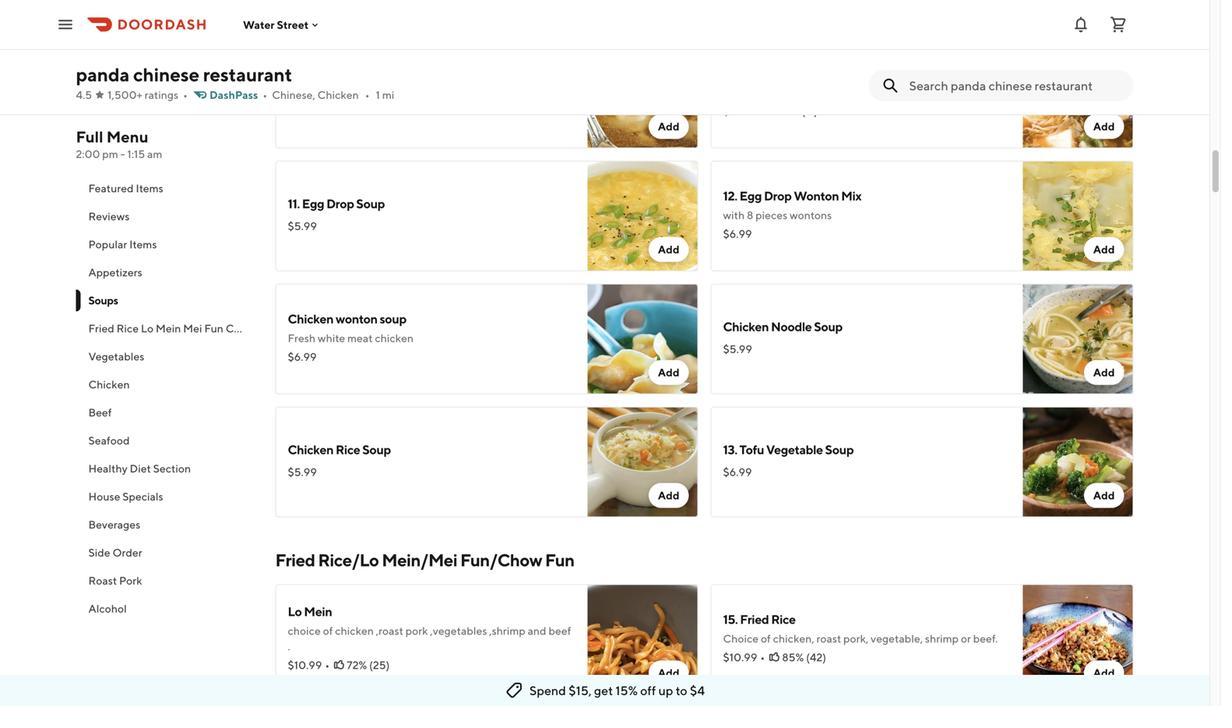 Task type: vqa. For each thing, say whether or not it's contained in the screenshot.
The store's actual hours of operation
no



Task type: locate. For each thing, give the bounding box(es) containing it.
of right the choice
[[323, 625, 333, 638]]

spicy
[[724, 86, 749, 99]]

1 horizontal spatial fried
[[275, 551, 315, 571]]

2 vertical spatial fried
[[741, 613, 769, 627]]

chicken for wonton
[[288, 312, 334, 327]]

chicken inside chicken wonton  soup fresh white meat chicken $6.99
[[288, 312, 334, 327]]

$10.99
[[724, 651, 758, 664], [288, 659, 322, 672]]

drop inside the "12. egg drop wonton mix with 8 pieces wontons $6.99"
[[764, 189, 792, 203]]

0 vertical spatial wonton
[[306, 73, 351, 88]]

0 horizontal spatial rice
[[117, 322, 139, 335]]

soups
[[275, 4, 322, 24], [88, 294, 118, 307]]

1
[[376, 88, 380, 101]]

featured
[[88, 182, 134, 195]]

0 horizontal spatial soup
[[380, 312, 407, 327]]

1 vertical spatial and
[[528, 625, 547, 638]]

0 vertical spatial lo
[[141, 322, 154, 335]]

wonton up chinese, chicken • 1 mi
[[306, 73, 351, 88]]

soup
[[353, 73, 382, 88], [356, 196, 385, 211], [815, 319, 843, 334], [363, 443, 391, 457], [826, 443, 854, 457]]

0 items, open order cart image
[[1110, 15, 1128, 34]]

fried inside 15. fried rice choice of chicken, roast pork, vegetable, shrimp or beef.
[[741, 613, 769, 627]]

side order button
[[76, 539, 257, 567]]

pork,
[[844, 633, 869, 646]]

0 horizontal spatial of
[[323, 625, 333, 638]]

1 horizontal spatial wonton
[[794, 189, 840, 203]]

0 vertical spatial with
[[777, 86, 799, 99]]

house
[[88, 491, 120, 503]]

mein inside lo mein choice of chicken ,roast pork ,vegetables ,shrimp and beef .
[[304, 605, 332, 620]]

1 vertical spatial soups
[[88, 294, 118, 307]]

items for featured items
[[136, 182, 163, 195]]

$6.99
[[724, 104, 752, 117], [724, 228, 752, 240], [288, 351, 317, 364], [724, 466, 752, 479]]

soup inside chicken wonton  soup fresh white meat chicken $6.99
[[380, 312, 407, 327]]

egg
[[740, 189, 762, 203], [302, 196, 324, 211]]

0 horizontal spatial wonton
[[306, 73, 351, 88]]

items
[[136, 182, 163, 195], [129, 238, 157, 251]]

85% (42)
[[783, 651, 827, 664]]

rice inside button
[[117, 322, 139, 335]]

fun right fun/chow
[[545, 551, 575, 571]]

popular items
[[88, 238, 157, 251]]

lo mein image
[[588, 585, 699, 695]]

featured items button
[[76, 175, 257, 203]]

drop right 11.
[[327, 196, 354, 211]]

chinese, chicken • 1 mi
[[272, 88, 395, 101]]

1 horizontal spatial soup
[[751, 86, 775, 99]]

fun
[[204, 322, 224, 335], [257, 322, 276, 335], [545, 551, 575, 571]]

fun right mei
[[204, 322, 224, 335]]

wonton
[[306, 73, 351, 88], [794, 189, 840, 203]]

vegetable
[[767, 443, 823, 457]]

$5.99 down the 10.
[[288, 97, 317, 109]]

0 vertical spatial items
[[136, 182, 163, 195]]

$10.99 • down choice
[[724, 651, 765, 664]]

1 horizontal spatial $10.99
[[724, 651, 758, 664]]

1 vertical spatial soup
[[380, 312, 407, 327]]

• left 1
[[365, 88, 370, 101]]

add for chicken rice soup
[[658, 489, 680, 502]]

1 horizontal spatial egg
[[740, 189, 762, 203]]

12. egg drop wonton mix image
[[1024, 161, 1134, 272]]

panda chinese restaurant
[[76, 64, 292, 86]]

chicken wonton  soup fresh white meat chicken $6.99
[[288, 312, 414, 364]]

with
[[777, 86, 799, 99], [724, 209, 745, 222]]

and left carrot.
[[946, 86, 965, 99]]

$5.99 down 11.
[[288, 220, 317, 233]]

11. egg drop soup
[[288, 196, 385, 211]]

1 horizontal spatial fun
[[257, 322, 276, 335]]

choice
[[288, 625, 321, 638]]

1 vertical spatial items
[[129, 238, 157, 251]]

0 horizontal spatial mein
[[156, 322, 181, 335]]

$4
[[690, 684, 705, 699]]

of right choice
[[761, 633, 771, 646]]

chicken rice soup image
[[588, 407, 699, 518]]

1 horizontal spatial lo
[[288, 605, 302, 620]]

dashpass •
[[210, 88, 267, 101]]

or
[[961, 633, 972, 646]]

appetizers
[[88, 266, 142, 279]]

of inside 15. fried rice choice of chicken, roast pork, vegetable, shrimp or beef.
[[761, 633, 771, 646]]

spend
[[530, 684, 566, 699]]

1,500+
[[108, 88, 143, 101]]

1 horizontal spatial rice
[[336, 443, 360, 457]]

appetizers button
[[76, 259, 257, 287]]

items right the popular
[[129, 238, 157, 251]]

fried
[[88, 322, 114, 335], [275, 551, 315, 571], [741, 613, 769, 627]]

0 horizontal spatial lo
[[141, 322, 154, 335]]

0 vertical spatial fried
[[88, 322, 114, 335]]

$10.99 down choice
[[724, 651, 758, 664]]

0 vertical spatial rice
[[117, 322, 139, 335]]

roast pork
[[88, 575, 142, 588]]

$10.99 for choice
[[288, 659, 322, 672]]

72% (25)
[[347, 659, 390, 672]]

$6.99 down 13.
[[724, 466, 752, 479]]

0 horizontal spatial $10.99 •
[[288, 659, 330, 672]]

pork
[[406, 625, 428, 638]]

chicken inside button
[[88, 378, 130, 391]]

pieces
[[756, 209, 788, 222]]

0 horizontal spatial with
[[724, 209, 745, 222]]

0 horizontal spatial egg
[[302, 196, 324, 211]]

of
[[323, 625, 333, 638], [761, 633, 771, 646]]

,vegetables
[[430, 625, 487, 638]]

soups right water
[[275, 4, 322, 24]]

wonton up wontons
[[794, 189, 840, 203]]

4.5
[[76, 88, 92, 101]]

1 vertical spatial wonton
[[794, 189, 840, 203]]

egg up the 8
[[740, 189, 762, 203]]

0 horizontal spatial and
[[528, 625, 547, 638]]

90%
[[777, 104, 800, 117]]

$6.99 down spicy
[[724, 104, 752, 117]]

tofu
[[740, 443, 765, 457]]

fried left rice/lo
[[275, 551, 315, 571]]

$10.99 • down .
[[288, 659, 330, 672]]

specials
[[123, 491, 163, 503]]

healthy
[[88, 462, 128, 475]]

soup right spicy
[[751, 86, 775, 99]]

chicken
[[375, 332, 414, 345], [335, 625, 374, 638]]

full menu 2:00 pm - 1:15 am
[[76, 128, 162, 161]]

reviews
[[88, 210, 130, 223]]

add for 13. tofu vegetable soup
[[1094, 489, 1116, 502]]

wonton inside the "12. egg drop wonton mix with 8 pieces wontons $6.99"
[[794, 189, 840, 203]]

meat
[[348, 332, 373, 345]]

1 horizontal spatial and
[[946, 86, 965, 99]]

seafood
[[88, 434, 130, 447]]

(25)
[[369, 659, 390, 672]]

items up reviews button
[[136, 182, 163, 195]]

1 vertical spatial chicken
[[335, 625, 374, 638]]

15. fried rice image
[[1024, 585, 1134, 695]]

egg inside the "12. egg drop wonton mix with 8 pieces wontons $6.99"
[[740, 189, 762, 203]]

1 horizontal spatial chicken
[[375, 332, 414, 345]]

$5.99 down chicken noodle soup
[[724, 343, 753, 356]]

wonton
[[336, 312, 378, 327]]

$10.99 down .
[[288, 659, 322, 672]]

mi
[[382, 88, 395, 101]]

(13)
[[366, 97, 384, 109]]

chow
[[226, 322, 255, 335]]

mein up the choice
[[304, 605, 332, 620]]

fun right chow at the left
[[257, 322, 276, 335]]

items inside button
[[136, 182, 163, 195]]

lo
[[141, 322, 154, 335], [288, 605, 302, 620]]

egg right 11.
[[302, 196, 324, 211]]

mei
[[183, 322, 202, 335]]

soup right wonton on the left top of page
[[380, 312, 407, 327]]

rice/lo
[[318, 551, 379, 571]]

1 horizontal spatial drop
[[764, 189, 792, 203]]

chicken inside chicken wonton  soup fresh white meat chicken $6.99
[[375, 332, 414, 345]]

$10.99 •
[[724, 651, 765, 664], [288, 659, 330, 672]]

add for 15. fried rice
[[1094, 667, 1116, 680]]

side
[[88, 547, 110, 560]]

1 vertical spatial rice
[[336, 443, 360, 457]]

drop up 'pieces'
[[764, 189, 792, 203]]

0 horizontal spatial $10.99
[[288, 659, 322, 672]]

1 vertical spatial mein
[[304, 605, 332, 620]]

chicken for rice
[[288, 443, 334, 457]]

with left the 8
[[724, 209, 745, 222]]

soups down the appetizers at the top left
[[88, 294, 118, 307]]

of inside lo mein choice of chicken ,roast pork ,vegetables ,shrimp and beef .
[[323, 625, 333, 638]]

0 vertical spatial and
[[946, 86, 965, 99]]

beverages
[[88, 519, 140, 531]]

$6.99 inside chicken wonton  soup fresh white meat chicken $6.99
[[288, 351, 317, 364]]

12.
[[724, 189, 738, 203]]

1 horizontal spatial $10.99 •
[[724, 651, 765, 664]]

chinese
[[133, 64, 199, 86]]

drop for soup
[[327, 196, 354, 211]]

90% (11)
[[777, 104, 818, 117]]

white
[[318, 332, 345, 345]]

with up 90%
[[777, 86, 799, 99]]

0 vertical spatial soups
[[275, 4, 322, 24]]

0 vertical spatial chicken
[[375, 332, 414, 345]]

1 vertical spatial lo
[[288, 605, 302, 620]]

$6.99 down the 8
[[724, 228, 752, 240]]

13. tofu vegetable soup image
[[1024, 407, 1134, 518]]

0 vertical spatial mein
[[156, 322, 181, 335]]

beef.
[[974, 633, 998, 646]]

mein inside button
[[156, 322, 181, 335]]

fried rice lo mein mei fun chow fun button
[[76, 315, 276, 343]]

egg for 11.
[[302, 196, 324, 211]]

add button for 11. egg drop soup
[[649, 237, 689, 262]]

1 horizontal spatial of
[[761, 633, 771, 646]]

2 horizontal spatial fried
[[741, 613, 769, 627]]

fried for fried rice/lo mein/mei fun/chow fun
[[275, 551, 315, 571]]

0 horizontal spatial fried
[[88, 322, 114, 335]]

lo up the choice
[[288, 605, 302, 620]]

1 horizontal spatial mein
[[304, 605, 332, 620]]

panda
[[76, 64, 130, 86]]

soup
[[751, 86, 775, 99], [380, 312, 407, 327]]

fried up vegetables
[[88, 322, 114, 335]]

fried inside button
[[88, 322, 114, 335]]

2 horizontal spatial rice
[[772, 613, 796, 627]]

$5.99 for chicken noodle soup
[[724, 343, 753, 356]]

soup for chicken noodle soup
[[815, 319, 843, 334]]

lo up the vegetables button
[[141, 322, 154, 335]]

0 horizontal spatial drop
[[327, 196, 354, 211]]

$5.99
[[288, 97, 317, 109], [288, 220, 317, 233], [724, 343, 753, 356], [288, 466, 317, 479]]

and left beef
[[528, 625, 547, 638]]

wontons
[[790, 209, 832, 222]]

1 vertical spatial with
[[724, 209, 745, 222]]

15%
[[616, 684, 638, 699]]

and inside lo mein choice of chicken ,roast pork ,vegetables ,shrimp and beef .
[[528, 625, 547, 638]]

mein left mei
[[156, 322, 181, 335]]

1 vertical spatial fried
[[275, 551, 315, 571]]

mix
[[842, 189, 862, 203]]

spicy soup with tofu ,mushroom,bamboo,egg and carrot.
[[724, 86, 999, 99]]

$6.99 down fresh at left top
[[288, 351, 317, 364]]

13. tofu vegetable soup
[[724, 443, 854, 457]]

1 horizontal spatial soups
[[275, 4, 322, 24]]

0 horizontal spatial chicken
[[335, 625, 374, 638]]

dashpass
[[210, 88, 258, 101]]

2 vertical spatial rice
[[772, 613, 796, 627]]

add button for 13. tofu vegetable soup
[[1085, 484, 1125, 508]]

chicken rice soup
[[288, 443, 391, 457]]

chicken up 72%
[[335, 625, 374, 638]]

chicken wonton  soup image
[[588, 284, 699, 395]]

$5.99 down chicken rice soup
[[288, 466, 317, 479]]

add button for 15. fried rice
[[1085, 661, 1125, 686]]

fried up choice
[[741, 613, 769, 627]]

chicken right meat
[[375, 332, 414, 345]]

items inside button
[[129, 238, 157, 251]]

1,500+ ratings •
[[108, 88, 188, 101]]

drop for wonton
[[764, 189, 792, 203]]



Task type: describe. For each thing, give the bounding box(es) containing it.
vegetables button
[[76, 343, 257, 371]]

diet
[[130, 462, 151, 475]]

off
[[641, 684, 656, 699]]

items for popular items
[[129, 238, 157, 251]]

add button for 12. egg drop wonton mix
[[1085, 237, 1125, 262]]

house specials button
[[76, 483, 257, 511]]

add for 12. egg drop wonton mix
[[1094, 243, 1116, 256]]

rice for soup
[[336, 443, 360, 457]]

beef button
[[76, 399, 257, 427]]

add for 11. egg drop soup
[[658, 243, 680, 256]]

$6.99 inside the "12. egg drop wonton mix with 8 pieces wontons $6.99"
[[724, 228, 752, 240]]

11.
[[288, 196, 300, 211]]

seafood button
[[76, 427, 257, 455]]

water street
[[243, 18, 309, 31]]

12. egg drop wonton mix with 8 pieces wontons $6.99
[[724, 189, 862, 240]]

,mushroom,bamboo,egg
[[823, 86, 944, 99]]

lo inside lo mein choice of chicken ,roast pork ,vegetables ,shrimp and beef .
[[288, 605, 302, 620]]

house specials
[[88, 491, 163, 503]]

,roast
[[376, 625, 404, 638]]

rice for lo
[[117, 322, 139, 335]]

soup for 10. wonton soup
[[353, 73, 382, 88]]

chicken noodle soup image
[[1024, 284, 1134, 395]]

rice inside 15. fried rice choice of chicken, roast pork, vegetable, shrimp or beef.
[[772, 613, 796, 627]]

(11)
[[802, 104, 818, 117]]

,shrimp
[[490, 625, 526, 638]]

chicken for noodle
[[724, 319, 769, 334]]

to
[[676, 684, 688, 699]]

$6.99 •
[[724, 104, 760, 117]]

pork
[[119, 575, 142, 588]]

carrot.
[[967, 86, 999, 99]]

• down panda chinese restaurant
[[183, 88, 188, 101]]

with inside the "12. egg drop wonton mix with 8 pieces wontons $6.99"
[[724, 209, 745, 222]]

1:15
[[127, 148, 145, 161]]

soup for chicken rice soup
[[363, 443, 391, 457]]

ratings
[[145, 88, 179, 101]]

85%
[[783, 651, 804, 664]]

add button for lo mein
[[649, 661, 689, 686]]

popular
[[88, 238, 127, 251]]

15.
[[724, 613, 738, 627]]

• left 85%
[[761, 651, 765, 664]]

roast
[[817, 633, 842, 646]]

• down restaurant
[[263, 88, 267, 101]]

2:00
[[76, 148, 100, 161]]

alcohol button
[[76, 595, 257, 623]]

side order
[[88, 547, 142, 560]]

$10.99 • for rice
[[724, 651, 765, 664]]

choice
[[724, 633, 759, 646]]

$10.99 • for choice
[[288, 659, 330, 672]]

lo inside fried rice lo mein mei fun chow fun button
[[141, 322, 154, 335]]

.
[[288, 641, 290, 653]]

roast pork button
[[76, 567, 257, 595]]

fried rice lo mein mei fun chow fun
[[88, 322, 276, 335]]

up
[[659, 684, 674, 699]]

mein/mei
[[382, 551, 458, 571]]

add button for chicken rice soup
[[649, 484, 689, 508]]

chicken inside lo mein choice of chicken ,roast pork ,vegetables ,shrimp and beef .
[[335, 625, 374, 638]]

$5.99 for 11. egg drop soup
[[288, 220, 317, 233]]

$15,
[[569, 684, 592, 699]]

full
[[76, 128, 103, 146]]

$5.99 •
[[288, 97, 325, 109]]

84%
[[342, 97, 364, 109]]

15. fried rice choice of chicken, roast pork, vegetable, shrimp or beef.
[[724, 613, 998, 646]]

healthy diet section button
[[76, 455, 257, 483]]

water street button
[[243, 18, 321, 31]]

featured items
[[88, 182, 163, 195]]

fun/chow
[[461, 551, 542, 571]]

-
[[120, 148, 125, 161]]

10. wonton soup image
[[588, 38, 699, 148]]

72%
[[347, 659, 367, 672]]

beef
[[549, 625, 571, 638]]

chinese,
[[272, 88, 316, 101]]

popular items button
[[76, 231, 257, 259]]

fried rice/lo mein/mei fun/chow fun
[[275, 551, 575, 571]]

• left 72%
[[325, 659, 330, 672]]

2 horizontal spatial fun
[[545, 551, 575, 571]]

9. hot & sour soup image
[[1024, 38, 1134, 148]]

13.
[[724, 443, 738, 457]]

add button for chicken noodle soup
[[1085, 360, 1125, 385]]

8
[[747, 209, 754, 222]]

Item Search search field
[[910, 77, 1122, 94]]

11. egg drop soup image
[[588, 161, 699, 272]]

restaurant
[[203, 64, 292, 86]]

fresh
[[288, 332, 316, 345]]

$10.99 for rice
[[724, 651, 758, 664]]

beverages button
[[76, 511, 257, 539]]

am
[[147, 148, 162, 161]]

fried for fried rice lo mein mei fun chow fun
[[88, 322, 114, 335]]

reviews button
[[76, 203, 257, 231]]

menu
[[107, 128, 149, 146]]

1 horizontal spatial with
[[777, 86, 799, 99]]

(42)
[[807, 651, 827, 664]]

0 vertical spatial soup
[[751, 86, 775, 99]]

vegetables
[[88, 350, 144, 363]]

• down 10. wonton soup
[[320, 97, 325, 109]]

chicken,
[[774, 633, 815, 646]]

chicken button
[[76, 371, 257, 399]]

healthy diet section
[[88, 462, 191, 475]]

notification bell image
[[1072, 15, 1091, 34]]

84% (13)
[[342, 97, 384, 109]]

• left 90%
[[756, 104, 760, 117]]

add for chicken noodle soup
[[1094, 366, 1116, 379]]

add for lo mein
[[658, 667, 680, 680]]

add for chicken wonton  soup
[[658, 366, 680, 379]]

$5.99 for chicken rice soup
[[288, 466, 317, 479]]

egg for 12.
[[740, 189, 762, 203]]

alcohol
[[88, 603, 127, 616]]

0 horizontal spatial soups
[[88, 294, 118, 307]]

roast
[[88, 575, 117, 588]]

0 horizontal spatial fun
[[204, 322, 224, 335]]

add button for chicken wonton  soup
[[649, 360, 689, 385]]

noodle
[[771, 319, 812, 334]]

vegetable,
[[871, 633, 923, 646]]

street
[[277, 18, 309, 31]]

open menu image
[[56, 15, 75, 34]]



